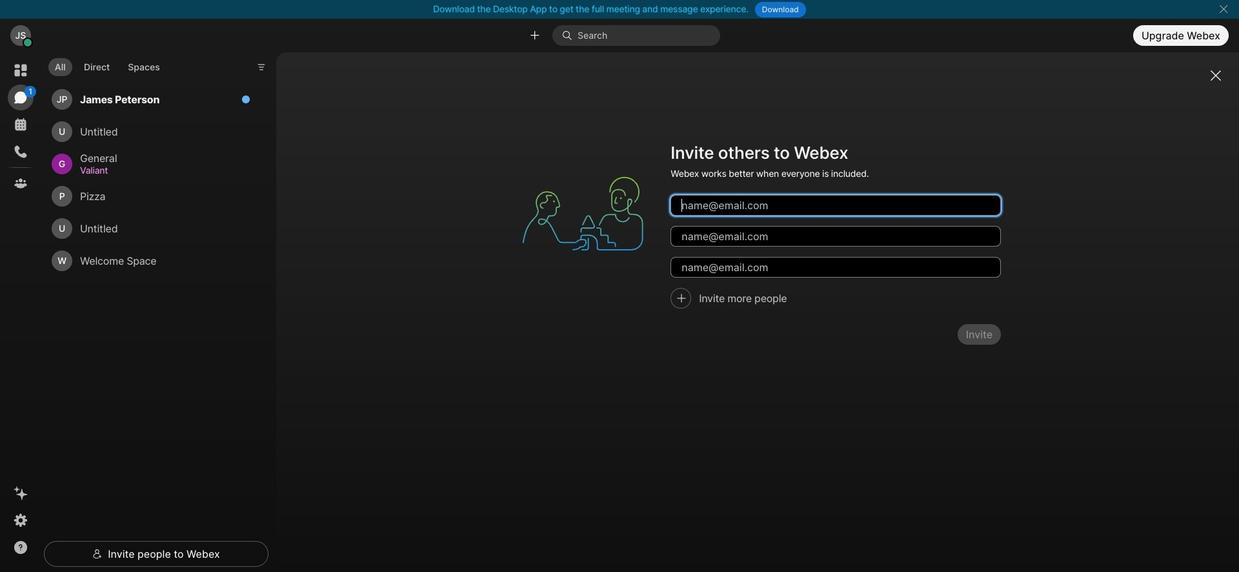 Task type: vqa. For each thing, say whether or not it's contained in the screenshot.
third list item from the bottom
no



Task type: locate. For each thing, give the bounding box(es) containing it.
2 untitled list item from the top
[[46, 213, 258, 245]]

3 name@email.com email field from the top
[[671, 257, 1002, 278]]

untitled list item
[[46, 116, 258, 148], [46, 213, 258, 245]]

1 vertical spatial name@email.com email field
[[671, 226, 1002, 247]]

navigation
[[0, 52, 41, 572]]

1 name@email.com email field from the top
[[671, 195, 1002, 216]]

new messages image
[[242, 95, 251, 104]]

tab list
[[45, 50, 170, 80]]

2 vertical spatial name@email.com email field
[[671, 257, 1002, 278]]

1 vertical spatial untitled list item
[[46, 213, 258, 245]]

invite others to webex image
[[511, 141, 656, 286]]

name@email.com email field
[[671, 195, 1002, 216], [671, 226, 1002, 247], [671, 257, 1002, 278]]

james peterson, new messages list item
[[46, 83, 258, 116]]

1 untitled list item from the top
[[46, 116, 258, 148]]

cancel_16 image
[[1219, 4, 1229, 14]]

0 vertical spatial untitled list item
[[46, 116, 258, 148]]

0 vertical spatial name@email.com email field
[[671, 195, 1002, 216]]

untitled list item down valiant element
[[46, 213, 258, 245]]

valiant element
[[80, 163, 243, 178]]

untitled list item up valiant element
[[46, 116, 258, 148]]

pizza list item
[[46, 180, 258, 213]]



Task type: describe. For each thing, give the bounding box(es) containing it.
general list item
[[46, 148, 258, 180]]

2 name@email.com email field from the top
[[671, 226, 1002, 247]]

webex tab list
[[8, 57, 36, 196]]

welcome space list item
[[46, 245, 258, 277]]



